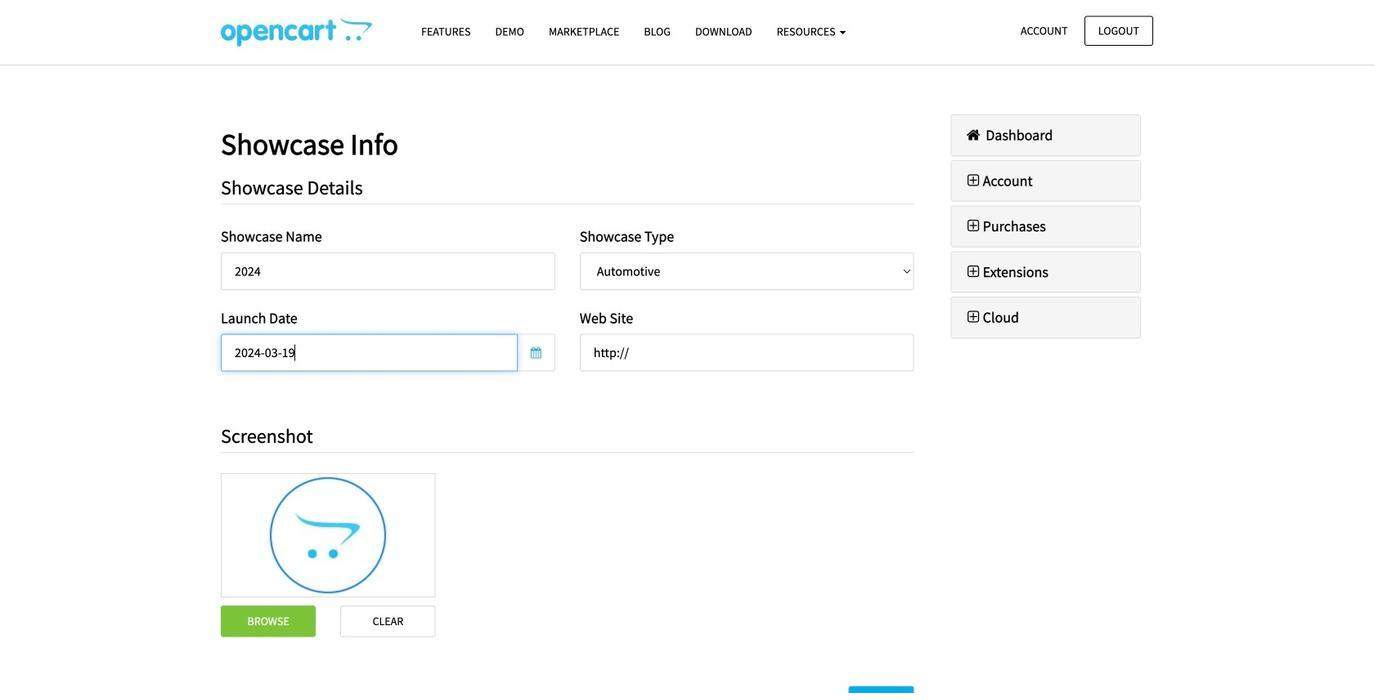 Task type: vqa. For each thing, say whether or not it's contained in the screenshot.
Free Shipping By Product & Categories (2X, 3.. image
no



Task type: describe. For each thing, give the bounding box(es) containing it.
Project Name text field
[[221, 253, 555, 290]]

opencart - showcase image
[[221, 17, 372, 47]]

2 plus square o image from the top
[[964, 265, 983, 279]]

calendar image
[[531, 347, 542, 359]]

home image
[[964, 128, 983, 142]]

Launch Date text field
[[221, 334, 518, 372]]



Task type: locate. For each thing, give the bounding box(es) containing it.
3 plus square o image from the top
[[964, 310, 983, 325]]

1 vertical spatial plus square o image
[[964, 265, 983, 279]]

plus square o image
[[964, 219, 983, 234], [964, 265, 983, 279], [964, 310, 983, 325]]

1 plus square o image from the top
[[964, 219, 983, 234]]

plus square o image
[[964, 173, 983, 188]]

Project Web Site text field
[[580, 334, 915, 372]]

0 vertical spatial plus square o image
[[964, 219, 983, 234]]

2 vertical spatial plus square o image
[[964, 310, 983, 325]]



